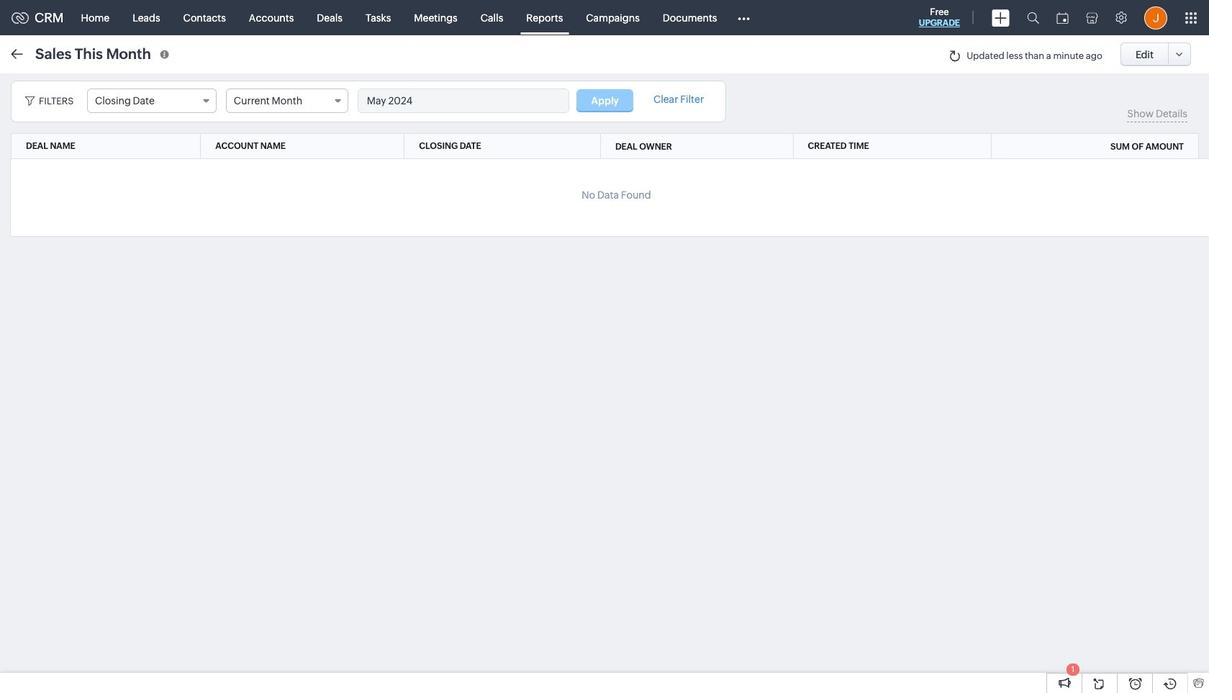Task type: locate. For each thing, give the bounding box(es) containing it.
calendar image
[[1057, 12, 1069, 23]]

profile element
[[1136, 0, 1177, 35]]

logo image
[[12, 12, 29, 23]]

None field
[[87, 89, 217, 113], [226, 89, 348, 113], [87, 89, 217, 113], [226, 89, 348, 113]]

search element
[[1019, 0, 1049, 35]]

None text field
[[358, 89, 569, 112]]

search image
[[1028, 12, 1040, 24]]



Task type: vqa. For each thing, say whether or not it's contained in the screenshot.
profile element
yes



Task type: describe. For each thing, give the bounding box(es) containing it.
create menu element
[[984, 0, 1019, 35]]

Other Modules field
[[729, 6, 760, 29]]

profile image
[[1145, 6, 1168, 29]]

create menu image
[[992, 9, 1010, 26]]



